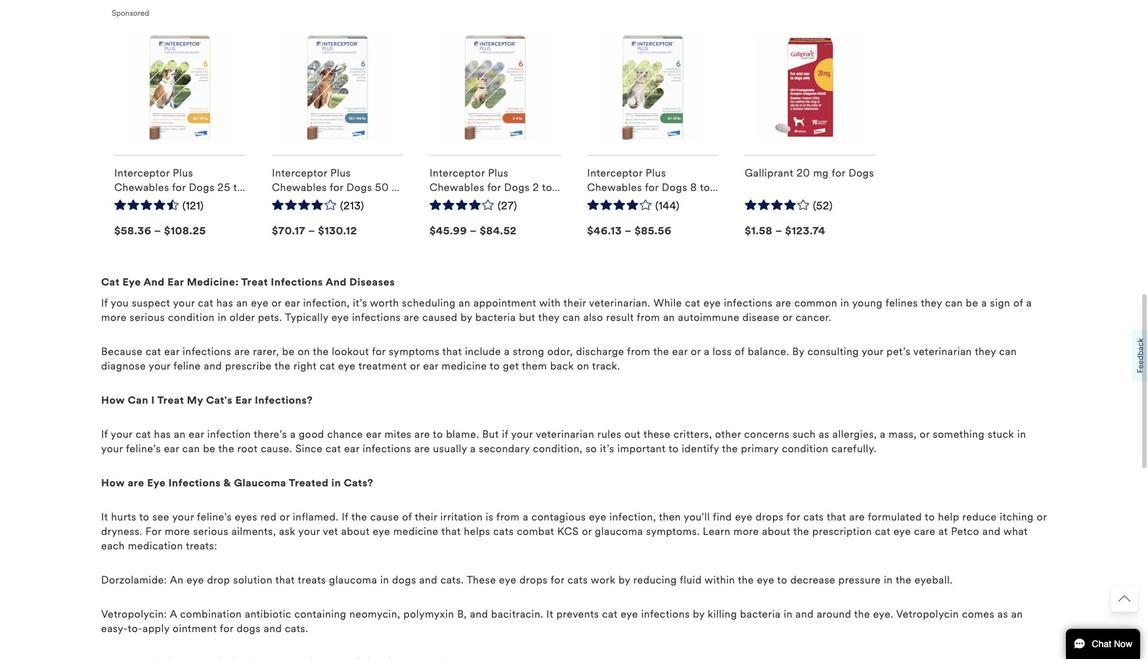 Task type: locate. For each thing, give the bounding box(es) containing it.
cat right right
[[320, 360, 335, 373]]

0 horizontal spatial it's
[[353, 297, 367, 310]]

veterinarian up condition,
[[536, 429, 595, 441]]

0 horizontal spatial condition
[[168, 312, 215, 324]]

a left loss
[[704, 346, 710, 358]]

0 vertical spatial if
[[101, 297, 108, 310]]

1 how from the top
[[101, 394, 125, 407]]

important
[[618, 443, 666, 455]]

dogs
[[392, 574, 417, 587], [237, 623, 261, 636]]

0 vertical spatial it
[[101, 511, 108, 524]]

more
[[101, 312, 127, 324], [165, 526, 190, 538], [734, 526, 760, 538]]

feline's inside it hurts to see your feline's eyes red or inflamed. if the cause of their irritation is from a contagious eye infection, then you'll find eye drops for cats that are formulated to help reduce itching or dryness. for more serious ailments, ask your vet about eye medicine that helps cats combat kcs or glaucoma symptoms. learn more about the prescription cat eye care at petco and what each medication treats:
[[197, 511, 232, 524]]

can
[[946, 297, 964, 310], [563, 312, 581, 324], [1000, 346, 1018, 358], [182, 443, 200, 455]]

suspect
[[132, 297, 170, 310]]

by inside . while cat eye infections are common in young felines they can be a sign of a more serious condition in older pets. typically eye infections are caused by bacteria but they can also result from an autoimmune disease or cancer.
[[461, 312, 473, 324]]

infections down mites
[[363, 443, 412, 455]]

2 horizontal spatial more
[[734, 526, 760, 538]]

the left cause
[[352, 511, 368, 524]]

0 horizontal spatial on
[[298, 346, 310, 358]]

while
[[654, 297, 682, 310]]

an inside if your cat has an ear infection there's a good chance ear mites are to blame. but if your veterinarian rules out these critters, other concerns such as allergies, a mass, or something stuck in your feline's ear can be the root cause. since cat ear infections are usually a secondary condition, so it's important to identify the primary condition carefully.
[[174, 429, 186, 441]]

1 vertical spatial dogs
[[237, 623, 261, 636]]

mass,
[[889, 429, 917, 441]]

are up prescription
[[850, 511, 866, 524]]

ear down chance
[[344, 443, 360, 455]]

of inside because cat ear infections are rarer, be on the lookout for symptoms that include a strong odor, discharge from the ear or a loss of balance. by consulting your pet's veterinarian they can diagnose your feline and prescribe the right cat eye treatment or ear medicine to get them back on track.
[[735, 346, 745, 358]]

0 vertical spatial their
[[564, 297, 587, 310]]

for inside because cat ear infections are rarer, be on the lookout for symptoms that include a strong odor, discharge from the ear or a loss of balance. by consulting your pet's veterinarian they can diagnose your feline and prescribe the right cat eye treatment or ear medicine to get them back on track.
[[372, 346, 386, 358]]

for inside the vetropolycin: a combination antibiotic containing neomycin, polymyxin b, and bacitracin. it prevents cat eye infections by killing bacteria in and around the eye. vetropolycin comes as an easy-to-apply ointment for dogs and cats.
[[220, 623, 234, 636]]

0 horizontal spatial their
[[415, 511, 438, 524]]

1 horizontal spatial of
[[735, 346, 745, 358]]

loss
[[713, 346, 732, 358]]

condition down medicine:
[[168, 312, 215, 324]]

glaucoma right "kcs"
[[595, 526, 644, 538]]

drops inside it hurts to see your feline's eyes red or inflamed. if the cause of their irritation is from a contagious eye infection, then you'll find eye drops for cats that are formulated to help reduce itching or dryness. for more serious ailments, ask your vet about eye medicine that helps cats combat kcs or glaucoma symptoms. learn more about the prescription cat eye care at petco and what each medication treats:
[[756, 511, 784, 524]]

0 vertical spatial from
[[637, 312, 661, 324]]

0 horizontal spatial feline's
[[126, 443, 161, 455]]

1 horizontal spatial infections
[[271, 276, 323, 289]]

they down with
[[539, 312, 560, 324]]

an right scheduling
[[459, 297, 471, 310]]

the down the "rarer,"
[[275, 360, 291, 373]]

0 horizontal spatial infection,
[[303, 297, 350, 310]]

1 horizontal spatial condition
[[782, 443, 829, 455]]

0 vertical spatial serious
[[130, 312, 165, 324]]

0 horizontal spatial be
[[203, 443, 216, 455]]

0 horizontal spatial drops
[[520, 574, 548, 587]]

feline's inside if your cat has an ear infection there's a good chance ear mites are to blame. but if your veterinarian rules out these critters, other concerns such as allergies, a mass, or something stuck in your feline's ear can be the root cause. since cat ear infections are usually a secondary condition, so it's important to identify the primary condition carefully.
[[126, 443, 161, 455]]

eye right cat
[[123, 276, 141, 289]]

1 vertical spatial it
[[547, 609, 554, 621]]

1 vertical spatial how
[[101, 477, 125, 490]]

2 vertical spatial from
[[497, 511, 520, 524]]

that down irritation on the left bottom of the page
[[442, 526, 461, 538]]

0 horizontal spatial medicine
[[393, 526, 439, 538]]

how up hurts
[[101, 477, 125, 490]]

1 vertical spatial they
[[539, 312, 560, 324]]

and up polymyxin
[[420, 574, 438, 587]]

1 vertical spatial treat
[[157, 394, 184, 407]]

fluid
[[680, 574, 702, 587]]

1 vertical spatial it's
[[600, 443, 615, 455]]

1 vertical spatial cats
[[494, 526, 514, 538]]

discharge
[[576, 346, 625, 358]]

prescribe
[[225, 360, 272, 373]]

of right sign
[[1014, 297, 1024, 310]]

or
[[272, 297, 282, 310], [783, 312, 793, 324], [691, 346, 701, 358], [410, 360, 420, 373], [920, 429, 931, 441], [280, 511, 290, 524], [1037, 511, 1048, 524], [582, 526, 592, 538]]

1 horizontal spatial glaucoma
[[595, 526, 644, 538]]

of inside . while cat eye infections are common in young felines they can be a sign of a more serious condition in older pets. typically eye infections are caused by bacteria but they can also result from an autoimmune disease or cancer.
[[1014, 297, 1024, 310]]

0 horizontal spatial bacteria
[[476, 312, 516, 324]]

cats. down containing
[[285, 623, 309, 636]]

be left sign
[[967, 297, 979, 310]]

0 horizontal spatial by
[[461, 312, 473, 324]]

eye
[[123, 276, 141, 289], [147, 477, 166, 490]]

they inside because cat ear infections are rarer, be on the lookout for symptoms that include a strong odor, discharge from the ear or a loss of balance. by consulting your pet's veterinarian they can diagnose your feline and prescribe the right cat eye treatment or ear medicine to get them back on track.
[[975, 346, 997, 358]]

2 vertical spatial they
[[975, 346, 997, 358]]

1 horizontal spatial they
[[921, 297, 943, 310]]

0 vertical spatial treat
[[241, 276, 268, 289]]

b,
[[458, 609, 467, 621]]

2 how from the top
[[101, 477, 125, 490]]

stuck
[[988, 429, 1015, 441]]

by left killing
[[693, 609, 705, 621]]

it's down rules
[[600, 443, 615, 455]]

condition inside . while cat eye infections are common in young felines they can be a sign of a more serious condition in older pets. typically eye infections are caused by bacteria but they can also result from an autoimmune disease or cancer.
[[168, 312, 215, 324]]

an
[[170, 574, 184, 587]]

usually
[[433, 443, 467, 455]]

be up right
[[282, 346, 295, 358]]

and up suspect
[[144, 276, 165, 289]]

2 vertical spatial be
[[203, 443, 216, 455]]

1 about from the left
[[341, 526, 370, 538]]

0 horizontal spatial has
[[154, 429, 171, 441]]

sponsored
[[112, 9, 149, 18]]

1 vertical spatial on
[[577, 360, 590, 373]]

they down sign
[[975, 346, 997, 358]]

treats
[[298, 574, 326, 587]]

more right learn
[[734, 526, 760, 538]]

easy-
[[101, 623, 128, 636]]

0 horizontal spatial treat
[[157, 394, 184, 407]]

1 horizontal spatial drops
[[756, 511, 784, 524]]

more down the see
[[165, 526, 190, 538]]

diagnose
[[101, 360, 146, 373]]

1 vertical spatial ear
[[236, 394, 252, 407]]

serious down suspect
[[130, 312, 165, 324]]

from inside . while cat eye infections are common in young felines they can be a sign of a more serious condition in older pets. typically eye infections are caused by bacteria but they can also result from an autoimmune disease or cancer.
[[637, 312, 661, 324]]

0 vertical spatial by
[[461, 312, 473, 324]]

has inside if your cat has an ear infection there's a good chance ear mites are to blame. but if your veterinarian rules out these critters, other concerns such as allergies, a mass, or something stuck in your feline's ear can be the root cause. since cat ear infections are usually a secondary condition, so it's important to identify the primary condition carefully.
[[154, 429, 171, 441]]

on up right
[[298, 346, 310, 358]]

learn
[[703, 526, 731, 538]]

ear
[[168, 276, 184, 289], [236, 394, 252, 407]]

i
[[151, 394, 155, 407]]

0 vertical spatial has
[[217, 297, 233, 310]]

a
[[982, 297, 988, 310], [1027, 297, 1033, 310], [504, 346, 510, 358], [704, 346, 710, 358], [290, 429, 296, 441], [881, 429, 886, 441], [470, 443, 476, 455], [523, 511, 529, 524]]

0 vertical spatial as
[[819, 429, 830, 441]]

from right is
[[497, 511, 520, 524]]

their left irritation on the left bottom of the page
[[415, 511, 438, 524]]

from inside because cat ear infections are rarer, be on the lookout for symptoms that include a strong odor, discharge from the ear or a loss of balance. by consulting your pet's veterinarian they can diagnose your feline and prescribe the right cat eye treatment or ear medicine to get them back on track.
[[628, 346, 651, 358]]

eye up the see
[[147, 477, 166, 490]]

condition inside if your cat has an ear infection there's a good chance ear mites are to blame. but if your veterinarian rules out these critters, other concerns such as allergies, a mass, or something stuck in your feline's ear can be the root cause. since cat ear infections are usually a secondary condition, so it's important to identify the primary condition carefully.
[[782, 443, 829, 455]]

infection, left 'then'
[[610, 511, 657, 524]]

because cat ear infections are rarer, be on the lookout for symptoms that include a strong odor, discharge from the ear or a loss of balance. by consulting your pet's veterinarian they can diagnose your feline and prescribe the right cat eye treatment or ear medicine to get them back on track.
[[101, 346, 1018, 373]]

it hurts to see your feline's eyes red or inflamed. if the cause of their irritation is from a contagious eye infection, then you'll find eye drops for cats that are formulated to help reduce itching or dryness. for more serious ailments, ask your vet about eye medicine that helps cats combat kcs or glaucoma symptoms. learn more about the prescription cat eye care at petco and what each medication treats:
[[101, 511, 1048, 553]]

something
[[934, 429, 985, 441]]

typically
[[285, 312, 329, 324]]

1 vertical spatial as
[[998, 609, 1009, 621]]

kcs
[[558, 526, 579, 538]]

apply
[[143, 623, 170, 636]]

my
[[187, 394, 203, 407]]

critters,
[[674, 429, 713, 441]]

serious
[[130, 312, 165, 324], [193, 526, 229, 538]]

their inside it hurts to see your feline's eyes red or inflamed. if the cause of their irritation is from a contagious eye infection, then you'll find eye drops for cats that are formulated to help reduce itching or dryness. for more serious ailments, ask your vet about eye medicine that helps cats combat kcs or glaucoma symptoms. learn more about the prescription cat eye care at petco and what each medication treats:
[[415, 511, 438, 524]]

that left the treats
[[276, 574, 295, 587]]

1 vertical spatial cats.
[[285, 623, 309, 636]]

how
[[101, 394, 125, 407], [101, 477, 125, 490]]

if
[[101, 297, 108, 310], [101, 429, 108, 441], [342, 511, 349, 524]]

but
[[519, 312, 536, 324]]

about
[[341, 526, 370, 538], [763, 526, 791, 538]]

0 vertical spatial condition
[[168, 312, 215, 324]]

0 vertical spatial feline's
[[126, 443, 161, 455]]

0 vertical spatial cats
[[804, 511, 825, 524]]

an inside the vetropolycin: a combination antibiotic containing neomycin, polymyxin b, and bacitracin. it prevents cat eye infections by killing bacteria in and around the eye. vetropolycin comes as an easy-to-apply ointment for dogs and cats.
[[1012, 609, 1024, 621]]

feline's down the can
[[126, 443, 161, 455]]

rules
[[598, 429, 622, 441]]

be
[[967, 297, 979, 310], [282, 346, 295, 358], [203, 443, 216, 455]]

1 horizontal spatial more
[[165, 526, 190, 538]]

vetropolycin: a combination antibiotic containing neomycin, polymyxin b, and bacitracin. it prevents cat eye infections by killing bacteria in and around the eye. vetropolycin comes as an easy-to-apply ointment for dogs and cats.
[[101, 609, 1024, 636]]

find
[[713, 511, 733, 524]]

or left cancer.
[[783, 312, 793, 324]]

inflamed.
[[293, 511, 339, 524]]

more down you
[[101, 312, 127, 324]]

0 horizontal spatial ear
[[168, 276, 184, 289]]

how left the can
[[101, 394, 125, 407]]

to up usually on the left of page
[[433, 429, 443, 441]]

in up the neomycin,
[[381, 574, 389, 587]]

2 vertical spatial by
[[693, 609, 705, 621]]

1 vertical spatial feline's
[[197, 511, 232, 524]]

2 vertical spatial of
[[402, 511, 412, 524]]

infection, up typically
[[303, 297, 350, 310]]

ear right cat's in the bottom of the page
[[236, 394, 252, 407]]

vetropolycin:
[[101, 609, 167, 621]]

1 horizontal spatial about
[[763, 526, 791, 538]]

2 vertical spatial cats
[[568, 574, 588, 587]]

1 horizontal spatial infection,
[[610, 511, 657, 524]]

bacitracin.
[[491, 609, 544, 621]]

allergies,
[[833, 429, 878, 441]]

medicine inside because cat ear infections are rarer, be on the lookout for symptoms that include a strong odor, discharge from the ear or a loss of balance. by consulting your pet's veterinarian they can diagnose your feline and prescribe the right cat eye treatment or ear medicine to get them back on track.
[[442, 360, 487, 373]]

it inside it hurts to see your feline's eyes red or inflamed. if the cause of their irritation is from a contagious eye infection, then you'll find eye drops for cats that are formulated to help reduce itching or dryness. for more serious ailments, ask your vet about eye medicine that helps cats combat kcs or glaucoma symptoms. learn more about the prescription cat eye care at petco and what each medication treats:
[[101, 511, 108, 524]]

cat
[[198, 297, 214, 310], [685, 297, 701, 310], [146, 346, 161, 358], [320, 360, 335, 373], [136, 429, 151, 441], [326, 443, 341, 455], [876, 526, 891, 538], [603, 609, 618, 621]]

2 horizontal spatial be
[[967, 297, 979, 310]]

cat right because
[[146, 346, 161, 358]]

0 vertical spatial drops
[[756, 511, 784, 524]]

0 horizontal spatial it
[[101, 511, 108, 524]]

you'll
[[684, 511, 711, 524]]

cats down is
[[494, 526, 514, 538]]

0 horizontal spatial cats
[[494, 526, 514, 538]]

cause.
[[261, 443, 293, 455]]

eye down cause
[[373, 526, 390, 538]]

1 horizontal spatial cats.
[[441, 574, 464, 587]]

drops
[[756, 511, 784, 524], [520, 574, 548, 587]]

1 horizontal spatial medicine
[[442, 360, 487, 373]]

1 vertical spatial if
[[101, 429, 108, 441]]

treat
[[241, 276, 268, 289], [157, 394, 184, 407]]

1 horizontal spatial it
[[547, 609, 554, 621]]

a up combat
[[523, 511, 529, 524]]

glaucoma up the neomycin,
[[329, 574, 378, 587]]

has down i
[[154, 429, 171, 441]]

an
[[236, 297, 248, 310], [459, 297, 471, 310], [664, 312, 675, 324], [174, 429, 186, 441], [1012, 609, 1024, 621]]

has up older
[[217, 297, 233, 310]]

0 vertical spatial veterinarian
[[589, 297, 648, 310]]

they right felines
[[921, 297, 943, 310]]

bacteria right killing
[[741, 609, 781, 621]]

1 horizontal spatial eye
[[147, 477, 166, 490]]

1 horizontal spatial has
[[217, 297, 233, 310]]

1 vertical spatial their
[[415, 511, 438, 524]]

1 horizontal spatial their
[[564, 297, 587, 310]]

eye down 'lookout'
[[338, 360, 356, 373]]

or up pets.
[[272, 297, 282, 310]]

infections down the if you suspect your cat has an eye or ear infection, it's worth scheduling an appointment with their veterinarian
[[352, 312, 401, 324]]

2 horizontal spatial they
[[975, 346, 997, 358]]

bacteria inside . while cat eye infections are common in young felines they can be a sign of a more serious condition in older pets. typically eye infections are caused by bacteria but they can also result from an autoimmune disease or cancer.
[[476, 312, 516, 324]]

0 horizontal spatial of
[[402, 511, 412, 524]]

medicine inside it hurts to see your feline's eyes red or inflamed. if the cause of their irritation is from a contagious eye infection, then you'll find eye drops for cats that are formulated to help reduce itching or dryness. for more serious ailments, ask your vet about eye medicine that helps cats combat kcs or glaucoma symptoms. learn more about the prescription cat eye care at petco and what each medication treats:
[[393, 526, 439, 538]]

by inside the vetropolycin: a combination antibiotic containing neomycin, polymyxin b, and bacitracin. it prevents cat eye infections by killing bacteria in and around the eye. vetropolycin comes as an easy-to-apply ointment for dogs and cats.
[[693, 609, 705, 621]]

1 horizontal spatial by
[[619, 574, 631, 587]]

treated
[[289, 477, 329, 490]]

dogs down antibiotic
[[237, 623, 261, 636]]

pet's
[[887, 346, 911, 358]]

see
[[152, 511, 170, 524]]

0 vertical spatial on
[[298, 346, 310, 358]]

can inside if your cat has an ear infection there's a good chance ear mites are to blame. but if your veterinarian rules out these critters, other concerns such as allergies, a mass, or something stuck in your feline's ear can be the root cause. since cat ear infections are usually a secondary condition, so it's important to identify the primary condition carefully.
[[182, 443, 200, 455]]

pets.
[[258, 312, 282, 324]]

to inside because cat ear infections are rarer, be on the lookout for symptoms that include a strong odor, discharge from the ear or a loss of balance. by consulting your pet's veterinarian they can diagnose your feline and prescribe the right cat eye treatment or ear medicine to get them back on track.
[[490, 360, 500, 373]]

1 horizontal spatial serious
[[193, 526, 229, 538]]

1 vertical spatial infection,
[[610, 511, 657, 524]]

1 horizontal spatial be
[[282, 346, 295, 358]]

are right mites
[[415, 429, 430, 441]]

0 vertical spatial medicine
[[442, 360, 487, 373]]

treat up older
[[241, 276, 268, 289]]

cats. inside the vetropolycin: a combination antibiotic containing neomycin, polymyxin b, and bacitracin. it prevents cat eye infections by killing bacteria in and around the eye. vetropolycin comes as an easy-to-apply ointment for dogs and cats.
[[285, 623, 309, 636]]

2 horizontal spatial of
[[1014, 297, 1024, 310]]

eye down reducing
[[621, 609, 639, 621]]

the right within
[[738, 574, 754, 587]]

out
[[625, 429, 641, 441]]

0 vertical spatial eye
[[123, 276, 141, 289]]

ear up suspect
[[168, 276, 184, 289]]

0 horizontal spatial infections
[[169, 477, 221, 490]]

1 vertical spatial of
[[735, 346, 745, 358]]

dogs up polymyxin
[[392, 574, 417, 587]]

0 horizontal spatial they
[[539, 312, 560, 324]]

how are eye infections & glaucoma treated in cats?
[[101, 477, 374, 490]]

petco
[[952, 526, 980, 538]]

by right caused at top
[[461, 312, 473, 324]]

0 vertical spatial how
[[101, 394, 125, 407]]

cat inside it hurts to see your feline's eyes red or inflamed. if the cause of their irritation is from a contagious eye infection, then you'll find eye drops for cats that are formulated to help reduce itching or dryness. for more serious ailments, ask your vet about eye medicine that helps cats combat kcs or glaucoma symptoms. learn more about the prescription cat eye care at petco and what each medication treats:
[[876, 526, 891, 538]]

0 vertical spatial ear
[[168, 276, 184, 289]]

identify
[[682, 443, 720, 455]]

to left the see
[[139, 511, 149, 524]]

appointment
[[474, 297, 537, 310]]

eye up the autoimmune
[[704, 297, 721, 310]]

lookout
[[332, 346, 369, 358]]

0 horizontal spatial cats.
[[285, 623, 309, 636]]

infections up feline
[[183, 346, 232, 358]]

from down .
[[637, 312, 661, 324]]

of right cause
[[402, 511, 412, 524]]

get
[[503, 360, 519, 373]]

neomycin,
[[350, 609, 401, 621]]

by
[[461, 312, 473, 324], [619, 574, 631, 587], [693, 609, 705, 621]]

0 vertical spatial dogs
[[392, 574, 417, 587]]

drops right find
[[756, 511, 784, 524]]

if inside if your cat has an ear infection there's a good chance ear mites are to blame. but if your veterinarian rules out these critters, other concerns such as allergies, a mass, or something stuck in your feline's ear can be the root cause. since cat ear infections are usually a secondary condition, so it's important to identify the primary condition carefully.
[[101, 429, 108, 441]]

an down how can i treat my cat's ear infections?
[[174, 429, 186, 441]]

red
[[261, 511, 277, 524]]

dorzolamide link
[[101, 574, 164, 587]]

1 vertical spatial veterinarian
[[914, 346, 973, 358]]

or right 'mass,' at the bottom of page
[[920, 429, 931, 441]]

the
[[313, 346, 329, 358], [654, 346, 670, 358], [275, 360, 291, 373], [218, 443, 234, 455], [722, 443, 738, 455], [352, 511, 368, 524], [794, 526, 810, 538], [738, 574, 754, 587], [896, 574, 912, 587], [855, 609, 871, 621]]

0 vertical spatial of
[[1014, 297, 1024, 310]]

it's down the diseases
[[353, 297, 367, 310]]

infections up the disease
[[724, 297, 773, 310]]

in right pressure
[[885, 574, 893, 587]]

cats.
[[441, 574, 464, 587], [285, 623, 309, 636]]

0 horizontal spatial more
[[101, 312, 127, 324]]

1 vertical spatial glaucoma
[[329, 574, 378, 587]]

2 vertical spatial if
[[342, 511, 349, 524]]

about right learn
[[763, 526, 791, 538]]

bacteria down appointment in the left of the page
[[476, 312, 516, 324]]

you
[[111, 297, 129, 310]]

0 vertical spatial infections
[[271, 276, 323, 289]]

how for how are eye infections & glaucoma treated in cats?
[[101, 477, 125, 490]]

infections up typically
[[271, 276, 323, 289]]

cat up the autoimmune
[[685, 297, 701, 310]]

0 vertical spatial they
[[921, 297, 943, 310]]

infections
[[271, 276, 323, 289], [169, 477, 221, 490]]

since
[[296, 443, 323, 455]]

drops up bacitracin.
[[520, 574, 548, 587]]



Task type: vqa. For each thing, say whether or not it's contained in the screenshot.
concerns
yes



Task type: describe. For each thing, give the bounding box(es) containing it.
ear down how can i treat my cat's ear infections?
[[164, 443, 179, 455]]

or up 'ask'
[[280, 511, 290, 524]]

eye right contagious
[[589, 511, 607, 524]]

treatment
[[359, 360, 407, 373]]

back
[[551, 360, 574, 373]]

a down the blame.
[[470, 443, 476, 455]]

ear left the 'infection'
[[189, 429, 204, 441]]

and left the around
[[796, 609, 814, 621]]

to left decrease
[[778, 574, 788, 587]]

are up the disease
[[776, 297, 792, 310]]

infection
[[207, 429, 251, 441]]

1 horizontal spatial on
[[577, 360, 590, 373]]

cause
[[371, 511, 399, 524]]

eye inside because cat ear infections are rarer, be on the lookout for symptoms that include a strong odor, discharge from the ear or a loss of balance. by consulting your pet's veterinarian they can diagnose your feline and prescribe the right cat eye treatment or ear medicine to get them back on track.
[[338, 360, 356, 373]]

each
[[101, 540, 125, 553]]

it inside the vetropolycin: a combination antibiotic containing neomycin, polymyxin b, and bacitracin. it prevents cat eye infections by killing bacteria in and around the eye. vetropolycin comes as an easy-to-apply ointment for dogs and cats.
[[547, 609, 554, 621]]

1 horizontal spatial cats
[[568, 574, 588, 587]]

pressure
[[839, 574, 882, 587]]

cat's
[[206, 394, 233, 407]]

:
[[164, 574, 167, 587]]

these
[[644, 429, 671, 441]]

the inside the vetropolycin: a combination antibiotic containing neomycin, polymyxin b, and bacitracin. it prevents cat eye infections by killing bacteria in and around the eye. vetropolycin comes as an easy-to-apply ointment for dogs and cats.
[[855, 609, 871, 621]]

medication
[[128, 540, 183, 553]]

secondary
[[479, 443, 530, 455]]

vet
[[323, 526, 338, 538]]

are left usually on the left of page
[[415, 443, 430, 455]]

of inside it hurts to see your feline's eyes red or inflamed. if the cause of their irritation is from a contagious eye infection, then you'll find eye drops for cats that are formulated to help reduce itching or dryness. for more serious ailments, ask your vet about eye medicine that helps cats combat kcs or glaucoma symptoms. learn more about the prescription cat eye care at petco and what each medication treats:
[[402, 511, 412, 524]]

within
[[705, 574, 736, 587]]

be inside . while cat eye infections are common in young felines they can be a sign of a more serious condition in older pets. typically eye infections are caused by bacteria but they can also result from an autoimmune disease or cancer.
[[967, 297, 979, 310]]

right
[[294, 360, 317, 373]]

because
[[101, 346, 143, 358]]

help
[[939, 511, 960, 524]]

and right b,
[[470, 609, 488, 621]]

veterinarian inside if your cat has an ear infection there's a good chance ear mites are to blame. but if your veterinarian rules out these critters, other concerns such as allergies, a mass, or something stuck in your feline's ear can be the root cause. since cat ear infections are usually a secondary condition, so it's important to identify the primary condition carefully.
[[536, 429, 595, 441]]

to down these
[[669, 443, 679, 455]]

work
[[591, 574, 616, 587]]

around
[[817, 609, 852, 621]]

eye right within
[[757, 574, 775, 587]]

felines
[[886, 297, 919, 310]]

as inside if your cat has an ear infection there's a good chance ear mites are to blame. but if your veterinarian rules out these critters, other concerns such as allergies, a mass, or something stuck in your feline's ear can be the root cause. since cat ear infections are usually a secondary condition, so it's important to identify the primary condition carefully.
[[819, 429, 830, 441]]

they for include
[[975, 346, 997, 358]]

are up hurts
[[128, 477, 144, 490]]

and inside it hurts to see your feline's eyes red or inflamed. if the cause of their irritation is from a contagious eye infection, then you'll find eye drops for cats that are formulated to help reduce itching or dryness. for more serious ailments, ask your vet about eye medicine that helps cats combat kcs or glaucoma symptoms. learn more about the prescription cat eye care at petco and what each medication treats:
[[983, 526, 1001, 538]]

ear left mites
[[366, 429, 382, 441]]

how for how can i treat my cat's ear infections?
[[101, 394, 125, 407]]

more inside . while cat eye infections are common in young felines they can be a sign of a more serious condition in older pets. typically eye infections are caused by bacteria but they can also result from an autoimmune disease or cancer.
[[101, 312, 127, 324]]

to-
[[128, 623, 143, 636]]

a left good
[[290, 429, 296, 441]]

and left the diseases
[[326, 276, 347, 289]]

worth
[[370, 297, 399, 310]]

comes
[[963, 609, 995, 621]]

or right "kcs"
[[582, 526, 592, 538]]

dorzolamide : an eye drop solution that treats glaucoma in dogs and cats. these eye drops for cats work by reducing fluid within the eye to decrease pressure in the eyeball.
[[101, 574, 953, 587]]

with
[[540, 297, 561, 310]]

ear down symptoms
[[423, 360, 439, 373]]

it's inside if your cat has an ear infection there's a good chance ear mites are to blame. but if your veterinarian rules out these critters, other concerns such as allergies, a mass, or something stuck in your feline's ear can be the root cause. since cat ear infections are usually a secondary condition, so it's important to identify the primary condition carefully.
[[600, 443, 615, 455]]

drop
[[207, 574, 230, 587]]

0 horizontal spatial eye
[[123, 276, 141, 289]]

can left sign
[[946, 297, 964, 310]]

a left sign
[[982, 297, 988, 310]]

infections?
[[255, 394, 313, 407]]

0 horizontal spatial glaucoma
[[329, 574, 378, 587]]

hurts
[[111, 511, 136, 524]]

1 vertical spatial drops
[[520, 574, 548, 587]]

ailments,
[[232, 526, 276, 538]]

young
[[853, 297, 883, 310]]

if
[[502, 429, 509, 441]]

eyes
[[235, 511, 258, 524]]

cat down medicine:
[[198, 297, 214, 310]]

ointment
[[173, 623, 217, 636]]

caused
[[423, 312, 458, 324]]

ear up feline
[[164, 346, 180, 358]]

treats:
[[186, 540, 217, 553]]

other
[[716, 429, 742, 441]]

dogs inside the vetropolycin: a combination antibiotic containing neomycin, polymyxin b, and bacitracin. it prevents cat eye infections by killing bacteria in and around the eye. vetropolycin comes as an easy-to-apply ointment for dogs and cats.
[[237, 623, 261, 636]]

autoimmune
[[678, 312, 740, 324]]

also
[[584, 312, 604, 324]]

or inside if your cat has an ear infection there's a good chance ear mites are to blame. but if your veterinarian rules out these critters, other concerns such as allergies, a mass, or something stuck in your feline's ear can be the root cause. since cat ear infections are usually a secondary condition, so it's important to identify the primary condition carefully.
[[920, 429, 931, 441]]

the left eyeball.
[[896, 574, 912, 587]]

containing
[[295, 609, 347, 621]]

bacteria inside the vetropolycin: a combination antibiotic containing neomycin, polymyxin b, and bacitracin. it prevents cat eye infections by killing bacteria in and around the eye. vetropolycin comes as an easy-to-apply ointment for dogs and cats.
[[741, 609, 781, 621]]

a left 'mass,' at the bottom of page
[[881, 429, 886, 441]]

root
[[238, 443, 258, 455]]

track.
[[593, 360, 621, 373]]

infection, inside it hurts to see your feline's eyes red or inflamed. if the cause of their irritation is from a contagious eye infection, then you'll find eye drops for cats that are formulated to help reduce itching or dryness. for more serious ailments, ask your vet about eye medicine that helps cats combat kcs or glaucoma symptoms. learn more about the prescription cat eye care at petco and what each medication treats:
[[610, 511, 657, 524]]

the up right
[[313, 346, 329, 358]]

in inside if your cat has an ear infection there's a good chance ear mites are to blame. but if your veterinarian rules out these critters, other concerns such as allergies, a mass, or something stuck in your feline's ear can be the root cause. since cat ear infections are usually a secondary condition, so it's important to identify the primary condition carefully.
[[1018, 429, 1027, 441]]

at
[[939, 526, 949, 538]]

and down antibiotic
[[264, 623, 282, 636]]

eye right these
[[499, 574, 517, 587]]

combat
[[517, 526, 555, 538]]

the left prescription
[[794, 526, 810, 538]]

are inside because cat ear infections are rarer, be on the lookout for symptoms that include a strong odor, discharge from the ear or a loss of balance. by consulting your pet's veterinarian they can diagnose your feline and prescribe the right cat eye treatment or ear medicine to get them back on track.
[[235, 346, 250, 358]]

glaucoma inside it hurts to see your feline's eyes red or inflamed. if the cause of their irritation is from a contagious eye infection, then you'll find eye drops for cats that are formulated to help reduce itching or dryness. for more serious ailments, ask your vet about eye medicine that helps cats combat kcs or glaucoma symptoms. learn more about the prescription cat eye care at petco and what each medication treats:
[[595, 526, 644, 538]]

cat inside the vetropolycin: a combination antibiotic containing neomycin, polymyxin b, and bacitracin. it prevents cat eye infections by killing bacteria in and around the eye. vetropolycin comes as an easy-to-apply ointment for dogs and cats.
[[603, 609, 618, 621]]

as inside the vetropolycin: a combination antibiotic containing neomycin, polymyxin b, and bacitracin. it prevents cat eye infections by killing bacteria in and around the eye. vetropolycin comes as an easy-to-apply ointment for dogs and cats.
[[998, 609, 1009, 621]]

decrease
[[791, 574, 836, 587]]

cat inside . while cat eye infections are common in young felines they can be a sign of a more serious condition in older pets. typically eye infections are caused by bacteria but they can also result from an autoimmune disease or cancer.
[[685, 297, 701, 310]]

are inside it hurts to see your feline's eyes red or inflamed. if the cause of their irritation is from a contagious eye infection, then you'll find eye drops for cats that are formulated to help reduce itching or dryness. for more serious ailments, ask your vet about eye medicine that helps cats combat kcs or glaucoma symptoms. learn more about the prescription cat eye care at petco and what each medication treats:
[[850, 511, 866, 524]]

&
[[224, 477, 231, 490]]

in inside the vetropolycin: a combination antibiotic containing neomycin, polymyxin b, and bacitracin. it prevents cat eye infections by killing bacteria in and around the eye. vetropolycin comes as an easy-to-apply ointment for dogs and cats.
[[784, 609, 793, 621]]

for
[[146, 526, 162, 538]]

medicine:
[[187, 276, 239, 289]]

and inside because cat ear infections are rarer, be on the lookout for symptoms that include a strong odor, discharge from the ear or a loss of balance. by consulting your pet's veterinarian they can diagnose your feline and prescribe the right cat eye treatment or ear medicine to get them back on track.
[[204, 360, 222, 373]]

good
[[299, 429, 324, 441]]

that inside because cat ear infections are rarer, be on the lookout for symptoms that include a strong odor, discharge from the ear or a loss of balance. by consulting your pet's veterinarian they can diagnose your feline and prescribe the right cat eye treatment or ear medicine to get them back on track.
[[443, 346, 462, 358]]

an inside . while cat eye infections are common in young felines they can be a sign of a more serious condition in older pets. typically eye infections are caused by bacteria but they can also result from an autoimmune disease or cancer.
[[664, 312, 675, 324]]

vetropolycin
[[897, 609, 960, 621]]

eye up pets.
[[251, 297, 269, 310]]

these
[[467, 574, 496, 587]]

an up older
[[236, 297, 248, 310]]

cat
[[101, 276, 120, 289]]

eye down 'formulated' on the right
[[894, 526, 912, 538]]

1 horizontal spatial treat
[[241, 276, 268, 289]]

serious inside it hurts to see your feline's eyes red or inflamed. if the cause of their irritation is from a contagious eye infection, then you'll find eye drops for cats that are formulated to help reduce itching or dryness. for more serious ailments, ask your vet about eye medicine that helps cats combat kcs or glaucoma symptoms. learn more about the prescription cat eye care at petco and what each medication treats:
[[193, 526, 229, 538]]

or inside . while cat eye infections are common in young felines they can be a sign of a more serious condition in older pets. typically eye infections are caused by bacteria but they can also result from an autoimmune disease or cancer.
[[783, 312, 793, 324]]

sign
[[991, 297, 1011, 310]]

blame.
[[446, 429, 480, 441]]

for inside it hurts to see your feline's eyes red or inflamed. if the cause of their irritation is from a contagious eye infection, then you'll find eye drops for cats that are formulated to help reduce itching or dryness. for more serious ailments, ask your vet about eye medicine that helps cats combat kcs or glaucoma symptoms. learn more about the prescription cat eye care at petco and what each medication treats:
[[787, 511, 801, 524]]

can inside because cat ear infections are rarer, be on the lookout for symptoms that include a strong odor, discharge from the ear or a loss of balance. by consulting your pet's veterinarian they can diagnose your feline and prescribe the right cat eye treatment or ear medicine to get them back on track.
[[1000, 346, 1018, 358]]

result
[[607, 312, 634, 324]]

or down symptoms
[[410, 360, 420, 373]]

2 horizontal spatial cats
[[804, 511, 825, 524]]

or right itching
[[1037, 511, 1048, 524]]

there's
[[254, 429, 287, 441]]

0 vertical spatial it's
[[353, 297, 367, 310]]

be inside if your cat has an ear infection there's a good chance ear mites are to blame. but if your veterinarian rules out these critters, other concerns such as allergies, a mass, or something stuck in your feline's ear can be the root cause. since cat ear infections are usually a secondary condition, so it's important to identify the primary condition carefully.
[[203, 443, 216, 455]]

1 vertical spatial by
[[619, 574, 631, 587]]

1 horizontal spatial dogs
[[392, 574, 417, 587]]

that up prescription
[[827, 511, 847, 524]]

or left loss
[[691, 346, 701, 358]]

from inside it hurts to see your feline's eyes red or inflamed. if the cause of their irritation is from a contagious eye infection, then you'll find eye drops for cats that are formulated to help reduce itching or dryness. for more serious ailments, ask your vet about eye medicine that helps cats combat kcs or glaucoma symptoms. learn more about the prescription cat eye care at petco and what each medication treats:
[[497, 511, 520, 524]]

eye inside the vetropolycin: a combination antibiotic containing neomycin, polymyxin b, and bacitracin. it prevents cat eye infections by killing bacteria in and around the eye. vetropolycin comes as an easy-to-apply ointment for dogs and cats.
[[621, 609, 639, 621]]

in left the young
[[841, 297, 850, 310]]

scroll to top image
[[1119, 594, 1131, 605]]

veterinarian link
[[589, 297, 648, 310]]

0 vertical spatial infection,
[[303, 297, 350, 310]]

concerns
[[745, 429, 790, 441]]

styled arrow button link
[[1112, 586, 1138, 613]]

ear left loss
[[673, 346, 688, 358]]

cat eye and ear medicine: treat infections and diseases
[[101, 276, 395, 289]]

can left also
[[563, 312, 581, 324]]

contagious
[[532, 511, 586, 524]]

are down scheduling
[[404, 312, 420, 324]]

carefully.
[[832, 443, 877, 455]]

formulated
[[868, 511, 923, 524]]

the down other
[[722, 443, 738, 455]]

a right sign
[[1027, 297, 1033, 310]]

1 vertical spatial eye
[[147, 477, 166, 490]]

the down the 'infection'
[[218, 443, 234, 455]]

in left cats?
[[332, 477, 341, 490]]

prescription
[[813, 526, 873, 538]]

infections inside the vetropolycin: a combination antibiotic containing neomycin, polymyxin b, and bacitracin. it prevents cat eye infections by killing bacteria in and around the eye. vetropolycin comes as an easy-to-apply ointment for dogs and cats.
[[642, 609, 690, 621]]

eye right typically
[[332, 312, 349, 324]]

a inside it hurts to see your feline's eyes red or inflamed. if the cause of their irritation is from a contagious eye infection, then you'll find eye drops for cats that are formulated to help reduce itching or dryness. for more serious ailments, ask your vet about eye medicine that helps cats combat kcs or glaucoma symptoms. learn more about the prescription cat eye care at petco and what each medication treats:
[[523, 511, 529, 524]]

cat down the can
[[136, 429, 151, 441]]

if inside it hurts to see your feline's eyes red or inflamed. if the cause of their irritation is from a contagious eye infection, then you'll find eye drops for cats that are formulated to help reduce itching or dryness. for more serious ailments, ask your vet about eye medicine that helps cats combat kcs or glaucoma symptoms. learn more about the prescription cat eye care at petco and what each medication treats:
[[342, 511, 349, 524]]

eye.
[[874, 609, 894, 621]]

feline
[[173, 360, 201, 373]]

the down while
[[654, 346, 670, 358]]

balance.
[[748, 346, 790, 358]]

infections inside because cat ear infections are rarer, be on the lookout for symptoms that include a strong odor, discharge from the ear or a loss of balance. by consulting your pet's veterinarian they can diagnose your feline and prescribe the right cat eye treatment or ear medicine to get them back on track.
[[183, 346, 232, 358]]

chance
[[327, 429, 363, 441]]

rarer,
[[253, 346, 279, 358]]

cancer.
[[796, 312, 832, 324]]

solution
[[233, 574, 273, 587]]

glaucoma
[[234, 477, 287, 490]]

if for if you suspect your cat has an eye or ear infection, it's worth scheduling an appointment with their veterinarian
[[101, 297, 108, 310]]

they for a
[[539, 312, 560, 324]]

ear up typically
[[285, 297, 300, 310]]

condition,
[[533, 443, 583, 455]]

0 vertical spatial cats.
[[441, 574, 464, 587]]

if for if your cat has an ear infection there's a good chance ear mites are to blame. but if your veterinarian rules out these critters, other concerns such as allergies, a mass, or something stuck in your feline's ear can be the root cause. since cat ear infections are usually a secondary condition, so it's important to identify the primary condition carefully.
[[101, 429, 108, 441]]

a up the get on the bottom left
[[504, 346, 510, 358]]

is
[[486, 511, 494, 524]]

in left older
[[218, 312, 227, 324]]

be inside because cat ear infections are rarer, be on the lookout for symptoms that include a strong odor, discharge from the ear or a loss of balance. by consulting your pet's veterinarian they can diagnose your feline and prescribe the right cat eye treatment or ear medicine to get them back on track.
[[282, 346, 295, 358]]

eye right find
[[736, 511, 753, 524]]

itching
[[1001, 511, 1034, 524]]

veterinarian inside because cat ear infections are rarer, be on the lookout for symptoms that include a strong odor, discharge from the ear or a loss of balance. by consulting your pet's veterinarian they can diagnose your feline and prescribe the right cat eye treatment or ear medicine to get them back on track.
[[914, 346, 973, 358]]

serious inside . while cat eye infections are common in young felines they can be a sign of a more serious condition in older pets. typically eye infections are caused by bacteria but they can also result from an autoimmune disease or cancer.
[[130, 312, 165, 324]]

scheduling
[[402, 297, 456, 310]]

mites
[[385, 429, 412, 441]]

strong
[[513, 346, 545, 358]]

2 about from the left
[[763, 526, 791, 538]]

eye right an
[[187, 574, 204, 587]]

to up care
[[925, 511, 936, 524]]

include
[[465, 346, 501, 358]]

cat down chance
[[326, 443, 341, 455]]

1 horizontal spatial ear
[[236, 394, 252, 407]]

infections inside if your cat has an ear infection there's a good chance ear mites are to blame. but if your veterinarian rules out these critters, other concerns such as allergies, a mass, or something stuck in your feline's ear can be the root cause. since cat ear infections are usually a secondary condition, so it's important to identify the primary condition carefully.
[[363, 443, 412, 455]]

cats?
[[344, 477, 374, 490]]



